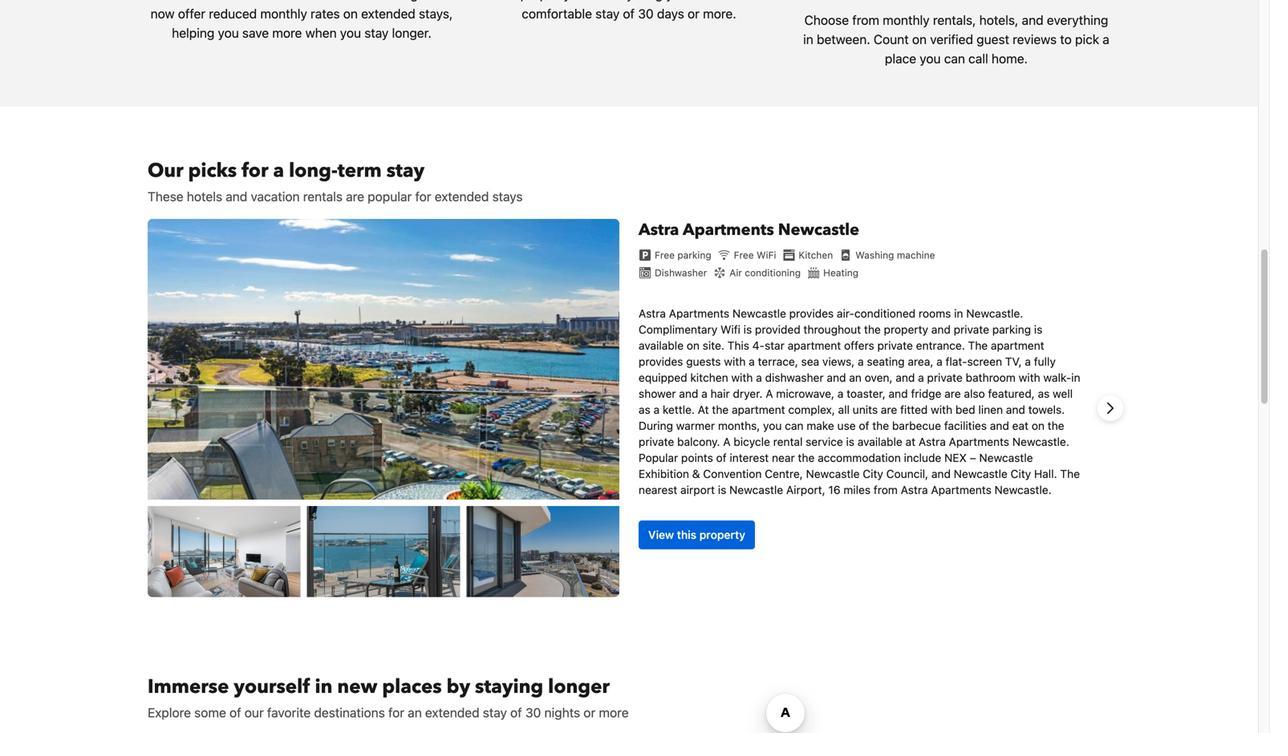 Task type: vqa. For each thing, say whether or not it's contained in the screenshot.
miles at the right
yes



Task type: locate. For each thing, give the bounding box(es) containing it.
to left "pick"
[[1061, 32, 1072, 47]]

1 horizontal spatial everything
[[1047, 12, 1109, 28]]

0 horizontal spatial to
[[723, 0, 735, 2]]

an up toaster,
[[850, 371, 862, 385]]

2 free from the left
[[734, 250, 754, 261]]

rental
[[774, 436, 803, 449]]

to inside choose from monthly rentals, hotels, and everything in between. count on verified guest reviews to pick a place you can call home.
[[1061, 32, 1072, 47]]

stay right comfortable
[[596, 6, 620, 21]]

astra down council,
[[901, 484, 928, 497]]

parking up "tv,"
[[993, 323, 1032, 336]]

extended down by
[[425, 706, 480, 721]]

newcastle. down eat
[[1013, 436, 1070, 449]]

0 horizontal spatial the
[[969, 339, 988, 352]]

0 vertical spatial everything
[[602, 0, 663, 2]]

provides up "throughout"
[[790, 307, 834, 320]]

1 vertical spatial more
[[599, 706, 629, 721]]

2 vertical spatial are
[[881, 403, 898, 417]]

0 vertical spatial vacation
[[258, 0, 307, 2]]

free parking
[[655, 250, 712, 261]]

include
[[904, 452, 942, 465]]

you up 'days'
[[666, 0, 688, 2]]

0 vertical spatial a
[[766, 387, 773, 401]]

vacation
[[258, 0, 307, 2], [251, 189, 300, 204]]

the up screen
[[969, 339, 988, 352]]

2 vertical spatial extended
[[425, 706, 480, 721]]

0 vertical spatial rentals
[[310, 0, 349, 2]]

in left new at bottom left
[[315, 674, 333, 701]]

1 horizontal spatial can
[[945, 51, 966, 66]]

2 city from the left
[[1011, 468, 1032, 481]]

0 horizontal spatial monthly
[[260, 6, 307, 21]]

rooms
[[919, 307, 952, 320]]

hotels inside our picks for a long-term stay these hotels and vacation rentals are popular for extended stays
[[187, 189, 222, 204]]

or inside pick a property with everything you need to have a comfortable stay of 30 days or more.
[[688, 6, 700, 21]]

0 horizontal spatial property
[[521, 0, 571, 2]]

star
[[765, 339, 785, 352]]

0 horizontal spatial or
[[584, 706, 596, 721]]

2 horizontal spatial property
[[884, 323, 929, 336]]

0 vertical spatial extended
[[361, 6, 416, 21]]

provides
[[790, 307, 834, 320], [639, 355, 683, 368]]

more inside immerse yourself in new places by staying longer explore some of our favorite destinations for an extended stay of 30 nights or more
[[599, 706, 629, 721]]

you down verified
[[920, 51, 941, 66]]

you up rental
[[763, 419, 782, 433]]

you right when
[[340, 25, 361, 41]]

conditioning
[[745, 267, 801, 279]]

1 horizontal spatial property
[[700, 529, 746, 542]]

or down need
[[688, 6, 700, 21]]

terrace,
[[758, 355, 799, 368]]

0 horizontal spatial city
[[863, 468, 884, 481]]

hotels down picks at the top left
[[187, 189, 222, 204]]

nex
[[945, 452, 967, 465]]

pick
[[483, 0, 507, 2]]

0 horizontal spatial everything
[[602, 0, 663, 2]]

and up reduced
[[233, 0, 254, 2]]

more inside some hotels and vacation rentals on booking.com now offer reduced monthly rates on extended stays, helping you save more when you stay longer.
[[272, 25, 302, 41]]

as up towels.
[[1038, 387, 1050, 401]]

a right have
[[769, 0, 776, 2]]

–
[[970, 452, 977, 465]]

1 vertical spatial extended
[[435, 189, 489, 204]]

1 horizontal spatial as
[[1038, 387, 1050, 401]]

1 vertical spatial to
[[1061, 32, 1072, 47]]

free up the air at the right
[[734, 250, 754, 261]]

2 vertical spatial property
[[700, 529, 746, 542]]

with up comfortable
[[574, 0, 598, 2]]

1 vertical spatial rentals
[[303, 189, 343, 204]]

0 horizontal spatial provides
[[639, 355, 683, 368]]

fridge
[[911, 387, 942, 401]]

parking up dishwasher
[[678, 250, 712, 261]]

are right 'units'
[[881, 403, 898, 417]]

rentals inside our picks for a long-term stay these hotels and vacation rentals are popular for extended stays
[[303, 189, 343, 204]]

1 vertical spatial vacation
[[251, 189, 300, 204]]

0 vertical spatial or
[[688, 6, 700, 21]]

provides up equipped
[[639, 355, 683, 368]]

1 vertical spatial an
[[408, 706, 422, 721]]

provided
[[755, 323, 801, 336]]

free for free parking
[[655, 250, 675, 261]]

1 horizontal spatial 30
[[638, 6, 654, 21]]

bed
[[956, 403, 976, 417]]

0 vertical spatial an
[[850, 371, 862, 385]]

1 vertical spatial property
[[884, 323, 929, 336]]

a right "pick"
[[1103, 32, 1110, 47]]

view this property button
[[639, 521, 755, 550]]

private
[[954, 323, 990, 336], [878, 339, 913, 352], [928, 371, 963, 385], [639, 436, 675, 449]]

air-
[[837, 307, 855, 320]]

favorite
[[267, 706, 311, 721]]

on right eat
[[1032, 419, 1045, 433]]

convention
[[703, 468, 762, 481]]

offers
[[845, 339, 875, 352]]

some hotels and vacation rentals on booking.com now offer reduced monthly rates on extended stays, helping you save more when you stay longer.
[[151, 0, 453, 41]]

0 vertical spatial to
[[723, 0, 735, 2]]

extended down the booking.com
[[361, 6, 416, 21]]

1 vertical spatial for
[[415, 189, 431, 204]]

0 vertical spatial 30
[[638, 6, 654, 21]]

0 vertical spatial hotels
[[194, 0, 229, 2]]

0 horizontal spatial available
[[639, 339, 684, 352]]

1 horizontal spatial city
[[1011, 468, 1032, 481]]

the down 'units'
[[873, 419, 890, 433]]

1 vertical spatial 30
[[526, 706, 541, 721]]

1 horizontal spatial free
[[734, 250, 754, 261]]

on
[[353, 0, 367, 2], [343, 6, 358, 21], [913, 32, 927, 47], [687, 339, 700, 352], [1032, 419, 1045, 433]]

to up 'more.'
[[723, 0, 735, 2]]

tv,
[[1006, 355, 1022, 368]]

the right "hall."
[[1061, 468, 1080, 481]]

seating
[[867, 355, 905, 368]]

are down term
[[346, 189, 364, 204]]

0 horizontal spatial an
[[408, 706, 422, 721]]

days
[[657, 6, 685, 21]]

microwave,
[[777, 387, 835, 401]]

and up reviews
[[1022, 12, 1044, 28]]

with up dryer.
[[732, 371, 753, 385]]

astra apartments newcastle
[[639, 219, 860, 241]]

free up dishwasher
[[655, 250, 675, 261]]

wifi
[[757, 250, 777, 261]]

as up "during"
[[639, 403, 651, 417]]

in down choose
[[804, 32, 814, 47]]

warmer
[[676, 419, 715, 433]]

you down reduced
[[218, 25, 239, 41]]

1 vertical spatial newcastle.
[[1013, 436, 1070, 449]]

vacation down long-
[[251, 189, 300, 204]]

1 horizontal spatial for
[[388, 706, 405, 721]]

apartment
[[788, 339, 841, 352], [991, 339, 1045, 352], [732, 403, 786, 417]]

immerse yourself in new places by staying longer explore some of our favorite destinations for an extended stay of 30 nights or more
[[148, 674, 629, 721]]

0 horizontal spatial are
[[346, 189, 364, 204]]

0 vertical spatial provides
[[790, 307, 834, 320]]

1 horizontal spatial apartment
[[788, 339, 841, 352]]

2 horizontal spatial for
[[415, 189, 431, 204]]

a left long-
[[273, 158, 284, 184]]

at
[[906, 436, 916, 449]]

complimentary
[[639, 323, 718, 336]]

miles
[[844, 484, 871, 497]]

1 vertical spatial hotels
[[187, 189, 222, 204]]

a up all
[[838, 387, 844, 401]]

for inside immerse yourself in new places by staying longer explore some of our favorite destinations for an extended stay of 30 nights or more
[[388, 706, 405, 721]]

you inside pick a property with everything you need to have a comfortable stay of 30 days or more.
[[666, 0, 688, 2]]

a up dryer.
[[756, 371, 762, 385]]

0 vertical spatial are
[[346, 189, 364, 204]]

guest
[[977, 32, 1010, 47]]

on left the booking.com
[[353, 0, 367, 2]]

city down accommodation
[[863, 468, 884, 481]]

property inside pick a property with everything you need to have a comfortable stay of 30 days or more.
[[521, 0, 571, 2]]

in right rooms at the right
[[955, 307, 964, 320]]

and up entrance.
[[932, 323, 951, 336]]

bathroom
[[966, 371, 1016, 385]]

on up place
[[913, 32, 927, 47]]

towels.
[[1029, 403, 1065, 417]]

vacation up save in the top of the page
[[258, 0, 307, 2]]

parking inside astra apartments newcastle provides air-conditioned rooms in newcastle. complimentary wifi is provided throughout the property and private parking is available on site. this 4-star apartment offers private entrance.  the apartment provides guests with a terrace, sea views, a seating area, a flat-screen tv, a fully equipped kitchen with a dishwasher and an oven, and a private bathroom with walk-in shower and a hair dryer. a microwave, a toaster, and fridge are also featured, as well as a kettle. at the apartment complex, all units are fitted with bed linen and towels. during warmer months, you can make use of the barbecue facilities and eat on the private balcony.  a bicycle rental service is available at astra apartments newcastle. popular points of interest near the accommodation include nex – newcastle exhibition & convention centre, newcastle city council, and newcastle city hall. the nearest airport is newcastle airport, 16 miles from astra apartments newcastle.
[[993, 323, 1032, 336]]

0 vertical spatial more
[[272, 25, 302, 41]]

0 vertical spatial property
[[521, 0, 571, 2]]

rentals,
[[933, 12, 977, 28]]

monthly inside some hotels and vacation rentals on booking.com now offer reduced monthly rates on extended stays, helping you save more when you stay longer.
[[260, 6, 307, 21]]

30 left 'days'
[[638, 6, 654, 21]]

is
[[744, 323, 752, 336], [1035, 323, 1043, 336], [847, 436, 855, 449], [718, 484, 727, 497]]

1 horizontal spatial monthly
[[883, 12, 930, 28]]

0 horizontal spatial parking
[[678, 250, 712, 261]]

1 horizontal spatial an
[[850, 371, 862, 385]]

2 horizontal spatial apartment
[[991, 339, 1045, 352]]

heating
[[824, 267, 859, 279]]

4-
[[753, 339, 765, 352]]

1 vertical spatial everything
[[1047, 12, 1109, 28]]

can down verified
[[945, 51, 966, 66]]

dishwasher
[[765, 371, 824, 385]]

0 vertical spatial can
[[945, 51, 966, 66]]

more right save in the top of the page
[[272, 25, 302, 41]]

30 inside immerse yourself in new places by staying longer explore some of our favorite destinations for an extended stay of 30 nights or more
[[526, 706, 541, 721]]

0 horizontal spatial for
[[242, 158, 269, 184]]

can inside astra apartments newcastle provides air-conditioned rooms in newcastle. complimentary wifi is provided throughout the property and private parking is available on site. this 4-star apartment offers private entrance.  the apartment provides guests with a terrace, sea views, a seating area, a flat-screen tv, a fully equipped kitchen with a dishwasher and an oven, and a private bathroom with walk-in shower and a hair dryer. a microwave, a toaster, and fridge are also featured, as well as a kettle. at the apartment complex, all units are fitted with bed linen and towels. during warmer months, you can make use of the barbecue facilities and eat on the private balcony.  a bicycle rental service is available at astra apartments newcastle. popular points of interest near the accommodation include nex – newcastle exhibition & convention centre, newcastle city council, and newcastle city hall. the nearest airport is newcastle airport, 16 miles from astra apartments newcastle.
[[785, 419, 804, 433]]

0 horizontal spatial more
[[272, 25, 302, 41]]

well
[[1053, 387, 1073, 401]]

newcastle down –
[[954, 468, 1008, 481]]

rentals down long-
[[303, 189, 343, 204]]

0 horizontal spatial a
[[723, 436, 731, 449]]

apartments down nex
[[932, 484, 992, 497]]

0 horizontal spatial as
[[639, 403, 651, 417]]

airport
[[681, 484, 715, 497]]

property inside astra apartments newcastle provides air-conditioned rooms in newcastle. complimentary wifi is provided throughout the property and private parking is available on site. this 4-star apartment offers private entrance.  the apartment provides guests with a terrace, sea views, a seating area, a flat-screen tv, a fully equipped kitchen with a dishwasher and an oven, and a private bathroom with walk-in shower and a hair dryer. a microwave, a toaster, and fridge are also featured, as well as a kettle. at the apartment complex, all units are fitted with bed linen and towels. during warmer months, you can make use of the barbecue facilities and eat on the private balcony.  a bicycle rental service is available at astra apartments newcastle. popular points of interest near the accommodation include nex – newcastle exhibition & convention centre, newcastle city council, and newcastle city hall. the nearest airport is newcastle airport, 16 miles from astra apartments newcastle.
[[884, 323, 929, 336]]

1 city from the left
[[863, 468, 884, 481]]

property right the 'this'
[[700, 529, 746, 542]]

everything up "pick"
[[1047, 12, 1109, 28]]

service
[[806, 436, 843, 449]]

conditioned
[[855, 307, 916, 320]]

this
[[677, 529, 697, 542]]

apartments up complimentary
[[669, 307, 730, 320]]

everything
[[602, 0, 663, 2], [1047, 12, 1109, 28]]

comfortable
[[522, 6, 592, 21]]

hotels inside some hotels and vacation rentals on booking.com now offer reduced monthly rates on extended stays, helping you save more when you stay longer.
[[194, 0, 229, 2]]

from up between.
[[853, 12, 880, 28]]

at
[[698, 403, 709, 417]]

some
[[194, 706, 226, 721]]

1 vertical spatial as
[[639, 403, 651, 417]]

rates
[[311, 6, 340, 21]]

guests
[[687, 355, 721, 368]]

for for places
[[388, 706, 405, 721]]

newcastle. down "hall."
[[995, 484, 1052, 497]]

newcastle.
[[967, 307, 1024, 320], [1013, 436, 1070, 449], [995, 484, 1052, 497]]

0 vertical spatial from
[[853, 12, 880, 28]]

1 vertical spatial can
[[785, 419, 804, 433]]

property up comfortable
[[521, 0, 571, 2]]

and down the featured, at the bottom right of page
[[1006, 403, 1026, 417]]

our
[[245, 706, 264, 721]]

1 vertical spatial from
[[874, 484, 898, 497]]

property inside view this property button
[[700, 529, 746, 542]]

0 vertical spatial as
[[1038, 387, 1050, 401]]

2 vertical spatial newcastle.
[[995, 484, 1052, 497]]

kettle.
[[663, 403, 695, 417]]

1 horizontal spatial available
[[858, 436, 903, 449]]

a inside choose from monthly rentals, hotels, and everything in between. count on verified guest reviews to pick a place you can call home.
[[1103, 32, 1110, 47]]

from
[[853, 12, 880, 28], [874, 484, 898, 497]]

an inside astra apartments newcastle provides air-conditioned rooms in newcastle. complimentary wifi is provided throughout the property and private parking is available on site. this 4-star apartment offers private entrance.  the apartment provides guests with a terrace, sea views, a seating area, a flat-screen tv, a fully equipped kitchen with a dishwasher and an oven, and a private bathroom with walk-in shower and a hair dryer. a microwave, a toaster, and fridge are also featured, as well as a kettle. at the apartment complex, all units are fitted with bed linen and towels. during warmer months, you can make use of the barbecue facilities and eat on the private balcony.  a bicycle rental service is available at astra apartments newcastle. popular points of interest near the accommodation include nex – newcastle exhibition & convention centre, newcastle city council, and newcastle city hall. the nearest airport is newcastle airport, 16 miles from astra apartments newcastle.
[[850, 371, 862, 385]]

2 horizontal spatial are
[[945, 387, 961, 401]]

1 free from the left
[[655, 250, 675, 261]]

1 horizontal spatial to
[[1061, 32, 1072, 47]]

from inside astra apartments newcastle provides air-conditioned rooms in newcastle. complimentary wifi is provided throughout the property and private parking is available on site. this 4-star apartment offers private entrance.  the apartment provides guests with a terrace, sea views, a seating area, a flat-screen tv, a fully equipped kitchen with a dishwasher and an oven, and a private bathroom with walk-in shower and a hair dryer. a microwave, a toaster, and fridge are also featured, as well as a kettle. at the apartment complex, all units are fitted with bed linen and towels. during warmer months, you can make use of the barbecue facilities and eat on the private balcony.  a bicycle rental service is available at astra apartments newcastle. popular points of interest near the accommodation include nex – newcastle exhibition & convention centre, newcastle city council, and newcastle city hall. the nearest airport is newcastle airport, 16 miles from astra apartments newcastle.
[[874, 484, 898, 497]]

newcastle. up screen
[[967, 307, 1024, 320]]

all
[[839, 403, 850, 417]]

1 horizontal spatial or
[[688, 6, 700, 21]]

0 horizontal spatial can
[[785, 419, 804, 433]]

reduced
[[209, 6, 257, 21]]

an inside immerse yourself in new places by staying longer explore some of our favorite destinations for an extended stay of 30 nights or more
[[408, 706, 422, 721]]

extended left stays
[[435, 189, 489, 204]]

0 horizontal spatial free
[[655, 250, 675, 261]]

1 vertical spatial or
[[584, 706, 596, 721]]

1 vertical spatial parking
[[993, 323, 1032, 336]]

washing
[[856, 250, 895, 261]]

fully
[[1034, 355, 1056, 368]]

newcastle up kitchen
[[778, 219, 860, 241]]

and inside our picks for a long-term stay these hotels and vacation rentals are popular for extended stays
[[226, 189, 248, 204]]

an down places
[[408, 706, 422, 721]]

view
[[649, 529, 674, 542]]

2 vertical spatial for
[[388, 706, 405, 721]]

stay inside some hotels and vacation rentals on booking.com now offer reduced monthly rates on extended stays, helping you save more when you stay longer.
[[365, 25, 389, 41]]

1 horizontal spatial more
[[599, 706, 629, 721]]

barbecue
[[893, 419, 942, 433]]

available down complimentary
[[639, 339, 684, 352]]

property
[[521, 0, 571, 2], [884, 323, 929, 336], [700, 529, 746, 542]]

a down months,
[[723, 436, 731, 449]]

the down towels.
[[1048, 419, 1065, 433]]

1 horizontal spatial are
[[881, 403, 898, 417]]

1 vertical spatial provides
[[639, 355, 683, 368]]

or
[[688, 6, 700, 21], [584, 706, 596, 721]]

1 vertical spatial available
[[858, 436, 903, 449]]

is up fully
[[1035, 323, 1043, 336]]

everything up 'days'
[[602, 0, 663, 2]]

1 horizontal spatial parking
[[993, 323, 1032, 336]]

a inside our picks for a long-term stay these hotels and vacation rentals are popular for extended stays
[[273, 158, 284, 184]]

and
[[233, 0, 254, 2], [1022, 12, 1044, 28], [226, 189, 248, 204], [932, 323, 951, 336], [827, 371, 846, 385], [896, 371, 915, 385], [679, 387, 699, 401], [889, 387, 908, 401], [1006, 403, 1026, 417], [990, 419, 1010, 433], [932, 468, 951, 481]]

30 left nights
[[526, 706, 541, 721]]

this
[[728, 339, 750, 352]]

is down convention
[[718, 484, 727, 497]]

apartment up "tv,"
[[991, 339, 1045, 352]]

of
[[623, 6, 635, 21], [859, 419, 870, 433], [717, 452, 727, 465], [230, 706, 241, 721], [511, 706, 522, 721]]

for for long-
[[415, 189, 431, 204]]

destinations
[[314, 706, 385, 721]]

monthly up the count
[[883, 12, 930, 28]]

1 vertical spatial the
[[1061, 468, 1080, 481]]

for right popular
[[415, 189, 431, 204]]

more down "longer"
[[599, 706, 629, 721]]

0 vertical spatial available
[[639, 339, 684, 352]]

newcastle up provided
[[733, 307, 787, 320]]

extended inside our picks for a long-term stay these hotels and vacation rentals are popular for extended stays
[[435, 189, 489, 204]]

0 horizontal spatial 30
[[526, 706, 541, 721]]

on inside choose from monthly rentals, hotels, and everything in between. count on verified guest reviews to pick a place you can call home.
[[913, 32, 927, 47]]

our picks for a long-term stay these hotels and vacation rentals are popular for extended stays
[[148, 158, 523, 204]]



Task type: describe. For each thing, give the bounding box(es) containing it.
can inside choose from monthly rentals, hotels, and everything in between. count on verified guest reviews to pick a place you can call home.
[[945, 51, 966, 66]]

astra up complimentary
[[639, 307, 666, 320]]

accommodation
[[818, 452, 901, 465]]

staying
[[475, 674, 544, 701]]

booking.com
[[371, 0, 447, 2]]

with inside pick a property with everything you need to have a comfortable stay of 30 days or more.
[[574, 0, 598, 2]]

extended inside some hotels and vacation rentals on booking.com now offer reduced monthly rates on extended stays, helping you save more when you stay longer.
[[361, 6, 416, 21]]

you inside astra apartments newcastle provides air-conditioned rooms in newcastle. complimentary wifi is provided throughout the property and private parking is available on site. this 4-star apartment offers private entrance.  the apartment provides guests with a terrace, sea views, a seating area, a flat-screen tv, a fully equipped kitchen with a dishwasher and an oven, and a private bathroom with walk-in shower and a hair dryer. a microwave, a toaster, and fridge are also featured, as well as a kettle. at the apartment complex, all units are fitted with bed linen and towels. during warmer months, you can make use of the barbecue facilities and eat on the private balcony.  a bicycle rental service is available at astra apartments newcastle. popular points of interest near the accommodation include nex – newcastle exhibition & convention centre, newcastle city council, and newcastle city hall. the nearest airport is newcastle airport, 16 miles from astra apartments newcastle.
[[763, 419, 782, 433]]

on up guests
[[687, 339, 700, 352]]

shower
[[639, 387, 676, 401]]

1 horizontal spatial the
[[1061, 468, 1080, 481]]

free wifi
[[734, 250, 777, 261]]

make
[[807, 419, 835, 433]]

private down "during"
[[639, 436, 675, 449]]

the down hair
[[712, 403, 729, 417]]

walk-
[[1044, 371, 1072, 385]]

vacation inside some hotels and vacation rentals on booking.com now offer reduced monthly rates on extended stays, helping you save more when you stay longer.
[[258, 0, 307, 2]]

also
[[964, 387, 986, 401]]

airport,
[[787, 484, 826, 497]]

to inside pick a property with everything you need to have a comfortable stay of 30 days or more.
[[723, 0, 735, 2]]

during
[[639, 419, 673, 433]]

of down 'units'
[[859, 419, 870, 433]]

apartments up free wifi
[[683, 219, 774, 241]]

bicycle
[[734, 436, 771, 449]]

newcastle right –
[[980, 452, 1034, 465]]

newcastle down convention
[[730, 484, 784, 497]]

dryer.
[[733, 387, 763, 401]]

16
[[829, 484, 841, 497]]

and down linen
[[990, 419, 1010, 433]]

save
[[242, 25, 269, 41]]

with down fully
[[1019, 371, 1041, 385]]

and inside some hotels and vacation rentals on booking.com now offer reduced monthly rates on extended stays, helping you save more when you stay longer.
[[233, 0, 254, 2]]

property for pick a property with everything you need to have a comfortable stay of 30 days or more.
[[521, 0, 571, 2]]

with down this
[[724, 355, 746, 368]]

everything inside choose from monthly rentals, hotels, and everything in between. count on verified guest reviews to pick a place you can call home.
[[1047, 12, 1109, 28]]

interest
[[730, 452, 769, 465]]

have
[[738, 0, 766, 2]]

more.
[[703, 6, 737, 21]]

the down conditioned
[[865, 323, 881, 336]]

screen
[[968, 355, 1003, 368]]

toaster,
[[847, 387, 886, 401]]

use
[[838, 419, 856, 433]]

of down 'staying'
[[511, 706, 522, 721]]

0 vertical spatial the
[[969, 339, 988, 352]]

30 inside pick a property with everything you need to have a comfortable stay of 30 days or more.
[[638, 6, 654, 21]]

eat
[[1013, 419, 1029, 433]]

stay inside pick a property with everything you need to have a comfortable stay of 30 days or more.
[[596, 6, 620, 21]]

entrance.
[[916, 339, 966, 352]]

nights
[[545, 706, 580, 721]]

complex,
[[789, 403, 836, 417]]

extended inside immerse yourself in new places by staying longer explore some of our favorite destinations for an extended stay of 30 nights or more
[[425, 706, 480, 721]]

apartments up –
[[949, 436, 1010, 449]]

centre,
[[765, 468, 803, 481]]

helping
[[172, 25, 215, 41]]

wifi
[[721, 323, 741, 336]]

a down the 4-
[[749, 355, 755, 368]]

new
[[337, 674, 378, 701]]

air
[[730, 267, 742, 279]]

longer
[[548, 674, 610, 701]]

and down nex
[[932, 468, 951, 481]]

home.
[[992, 51, 1028, 66]]

of inside pick a property with everything you need to have a comfortable stay of 30 days or more.
[[623, 6, 635, 21]]

or inside immerse yourself in new places by staying longer explore some of our favorite destinations for an extended stay of 30 nights or more
[[584, 706, 596, 721]]

a right "tv,"
[[1025, 355, 1031, 368]]

between.
[[817, 32, 871, 47]]

astra up the include
[[919, 436, 946, 449]]

in inside choose from monthly rentals, hotels, and everything in between. count on verified guest reviews to pick a place you can call home.
[[804, 32, 814, 47]]

1 vertical spatial are
[[945, 387, 961, 401]]

with down fridge
[[931, 403, 953, 417]]

verified
[[931, 32, 974, 47]]

are inside our picks for a long-term stay these hotels and vacation rentals are popular for extended stays
[[346, 189, 364, 204]]

fitted
[[901, 403, 928, 417]]

yourself
[[234, 674, 310, 701]]

property for view this property
[[700, 529, 746, 542]]

a down offers in the top right of the page
[[858, 355, 864, 368]]

hall.
[[1035, 468, 1058, 481]]

immerse
[[148, 674, 229, 701]]

a right pick
[[511, 0, 517, 2]]

&
[[693, 468, 700, 481]]

in inside immerse yourself in new places by staying longer explore some of our favorite destinations for an extended stay of 30 nights or more
[[315, 674, 333, 701]]

a up "during"
[[654, 403, 660, 417]]

washing machine
[[856, 250, 936, 261]]

views,
[[823, 355, 855, 368]]

rentals inside some hotels and vacation rentals on booking.com now offer reduced monthly rates on extended stays, helping you save more when you stay longer.
[[310, 0, 349, 2]]

a left hair
[[702, 387, 708, 401]]

stay inside immerse yourself in new places by staying longer explore some of our favorite destinations for an extended stay of 30 nights or more
[[483, 706, 507, 721]]

call
[[969, 51, 989, 66]]

you inside choose from monthly rentals, hotels, and everything in between. count on verified guest reviews to pick a place you can call home.
[[920, 51, 941, 66]]

kitchen
[[799, 250, 833, 261]]

is right wifi
[[744, 323, 752, 336]]

site.
[[703, 339, 725, 352]]

1 horizontal spatial provides
[[790, 307, 834, 320]]

some
[[157, 0, 190, 2]]

near
[[772, 452, 795, 465]]

stays
[[493, 189, 523, 204]]

and up kettle.
[[679, 387, 699, 401]]

the right the near
[[798, 452, 815, 465]]

is down use
[[847, 436, 855, 449]]

everything inside pick a property with everything you need to have a comfortable stay of 30 days or more.
[[602, 0, 663, 2]]

private up screen
[[954, 323, 990, 336]]

0 vertical spatial newcastle.
[[967, 307, 1024, 320]]

vacation inside our picks for a long-term stay these hotels and vacation rentals are popular for extended stays
[[251, 189, 300, 204]]

in up well
[[1072, 371, 1081, 385]]

0 horizontal spatial apartment
[[732, 403, 786, 417]]

pick
[[1076, 32, 1100, 47]]

astra up "free parking"
[[639, 219, 679, 241]]

and up fitted
[[889, 387, 908, 401]]

units
[[853, 403, 878, 417]]

from inside choose from monthly rentals, hotels, and everything in between. count on verified guest reviews to pick a place you can call home.
[[853, 12, 880, 28]]

featured,
[[989, 387, 1035, 401]]

long-
[[289, 158, 338, 184]]

0 vertical spatial parking
[[678, 250, 712, 261]]

count
[[874, 32, 909, 47]]

choose from monthly rentals, hotels, and everything in between. count on verified guest reviews to pick a place you can call home.
[[804, 12, 1110, 66]]

stay inside our picks for a long-term stay these hotels and vacation rentals are popular for extended stays
[[387, 158, 425, 184]]

view this property
[[649, 529, 746, 542]]

exhibition
[[639, 468, 689, 481]]

private down flat-
[[928, 371, 963, 385]]

place
[[885, 51, 917, 66]]

machine
[[897, 250, 936, 261]]

choose
[[805, 12, 849, 28]]

longer.
[[392, 25, 432, 41]]

balcony.
[[678, 436, 720, 449]]

dishwasher
[[655, 267, 707, 279]]

private up seating
[[878, 339, 913, 352]]

explore
[[148, 706, 191, 721]]

0 vertical spatial for
[[242, 158, 269, 184]]

monthly inside choose from monthly rentals, hotels, and everything in between. count on verified guest reviews to pick a place you can call home.
[[883, 12, 930, 28]]

a down entrance.
[[937, 355, 943, 368]]

a down area,
[[918, 371, 925, 385]]

months,
[[718, 419, 760, 433]]

and down area,
[[896, 371, 915, 385]]

pick a property with everything you need to have a comfortable stay of 30 days or more.
[[483, 0, 776, 21]]

throughout
[[804, 323, 861, 336]]

council,
[[887, 468, 929, 481]]

1 horizontal spatial a
[[766, 387, 773, 401]]

offer
[[178, 6, 206, 21]]

free for free wifi
[[734, 250, 754, 261]]

sea
[[802, 355, 820, 368]]

of up convention
[[717, 452, 727, 465]]

newcastle up 16
[[806, 468, 860, 481]]

and inside choose from monthly rentals, hotels, and everything in between. count on verified guest reviews to pick a place you can call home.
[[1022, 12, 1044, 28]]

by
[[447, 674, 470, 701]]

these
[[148, 189, 184, 204]]

linen
[[979, 403, 1003, 417]]

popular
[[368, 189, 412, 204]]

1 vertical spatial a
[[723, 436, 731, 449]]

and down views,
[[827, 371, 846, 385]]

picks
[[188, 158, 237, 184]]

of left our
[[230, 706, 241, 721]]

reviews
[[1013, 32, 1057, 47]]

on right the rates on the left top of page
[[343, 6, 358, 21]]



